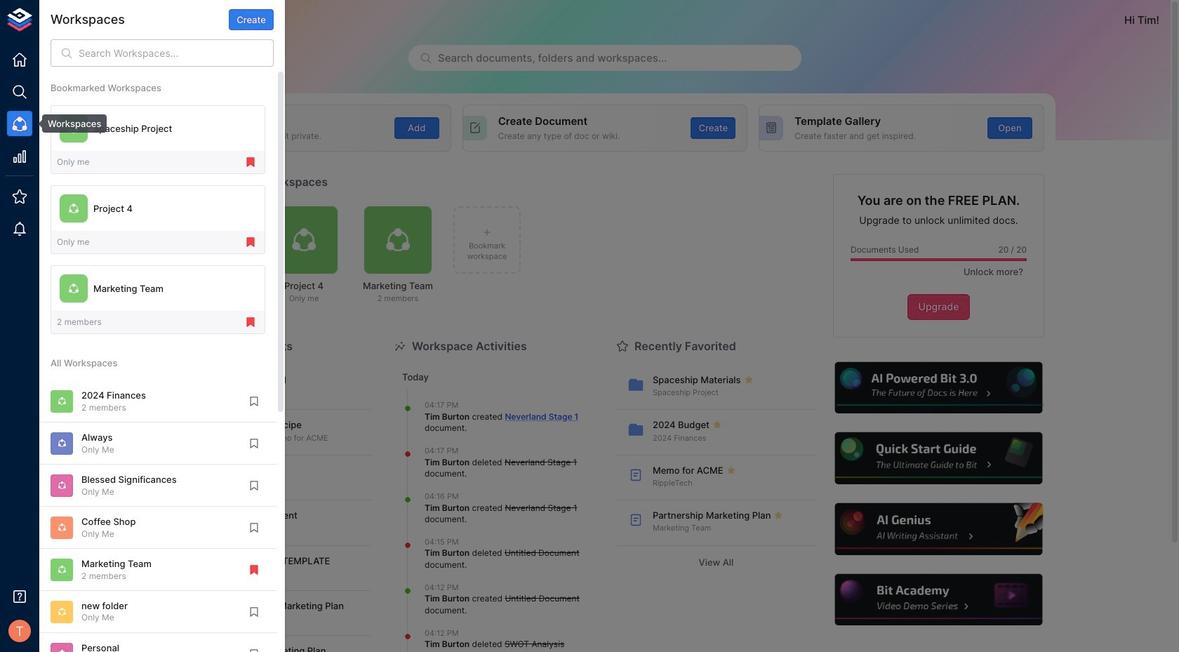 Task type: describe. For each thing, give the bounding box(es) containing it.
2 remove bookmark image from the top
[[244, 236, 257, 249]]

3 help image from the top
[[833, 501, 1044, 557]]

2 help image from the top
[[833, 431, 1044, 486]]

3 bookmark image from the top
[[248, 606, 260, 618]]

1 bookmark image from the top
[[248, 395, 260, 408]]

1 vertical spatial remove bookmark image
[[248, 564, 260, 576]]

4 help image from the top
[[833, 572, 1044, 628]]

Search Workspaces... text field
[[79, 39, 274, 67]]

1 remove bookmark image from the top
[[244, 156, 257, 169]]

1 bookmark image from the top
[[248, 479, 260, 492]]

4 bookmark image from the top
[[248, 648, 260, 652]]



Task type: vqa. For each thing, say whether or not it's contained in the screenshot.
Go Back icon
no



Task type: locate. For each thing, give the bounding box(es) containing it.
0 vertical spatial remove bookmark image
[[244, 316, 257, 329]]

remove bookmark image
[[244, 156, 257, 169], [244, 236, 257, 249]]

2 bookmark image from the top
[[248, 521, 260, 534]]

remove bookmark image
[[244, 316, 257, 329], [248, 564, 260, 576]]

0 vertical spatial remove bookmark image
[[244, 156, 257, 169]]

1 vertical spatial bookmark image
[[248, 521, 260, 534]]

bookmark image
[[248, 395, 260, 408], [248, 437, 260, 450], [248, 606, 260, 618], [248, 648, 260, 652]]

2 bookmark image from the top
[[248, 437, 260, 450]]

help image
[[833, 360, 1044, 416], [833, 431, 1044, 486], [833, 501, 1044, 557], [833, 572, 1044, 628]]

0 vertical spatial bookmark image
[[248, 479, 260, 492]]

bookmark image
[[248, 479, 260, 492], [248, 521, 260, 534]]

tooltip
[[32, 114, 107, 133]]

1 help image from the top
[[833, 360, 1044, 416]]

1 vertical spatial remove bookmark image
[[244, 236, 257, 249]]



